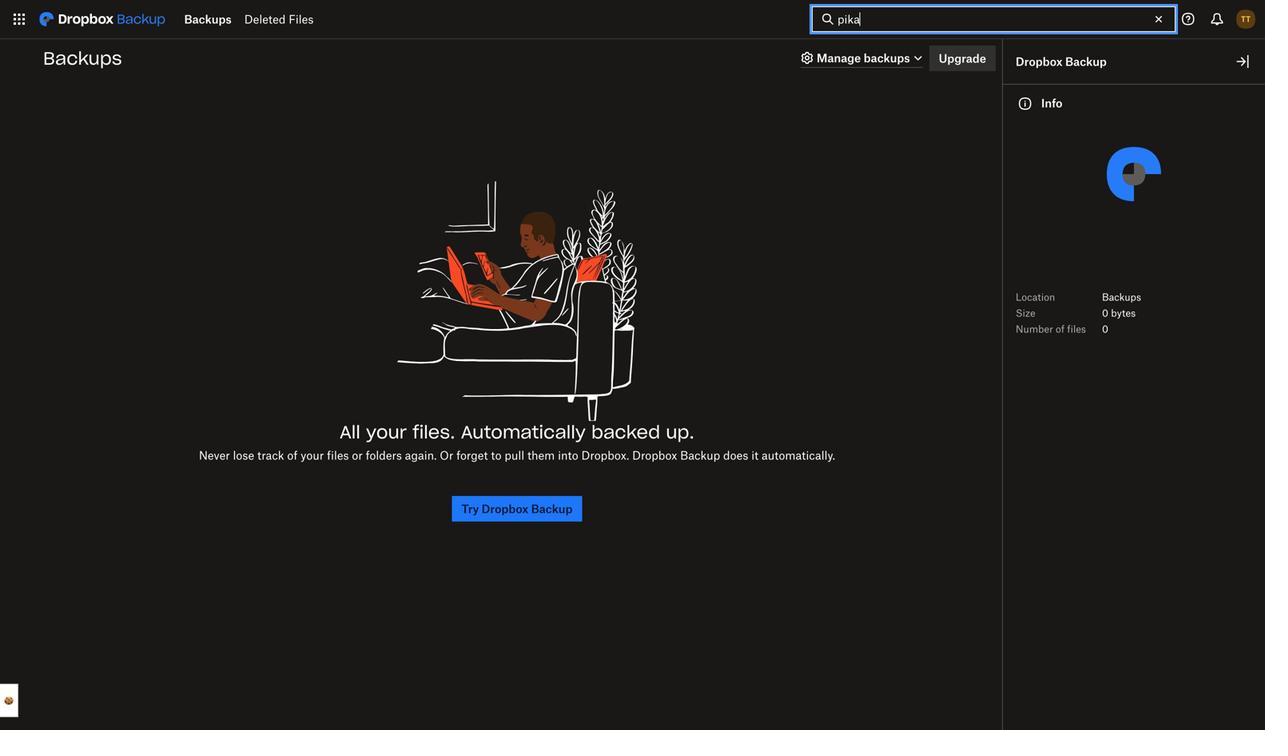 Task type: describe. For each thing, give the bounding box(es) containing it.
or
[[352, 449, 363, 463]]

0 vertical spatial dropbox
[[1016, 55, 1063, 68]]

dropbox inside all your files. automatically backed up. never lose track of your files or folders again. or forget to pull them into dropbox. dropbox backup does it automatically.
[[633, 449, 678, 463]]

lose
[[233, 449, 254, 463]]

0 vertical spatial your
[[366, 421, 407, 444]]

deleted
[[244, 12, 286, 26]]

size
[[1016, 307, 1036, 319]]

number of files
[[1016, 323, 1087, 335]]

never
[[199, 449, 230, 463]]

deleted files link
[[244, 12, 314, 26]]

upgrade button
[[930, 46, 996, 71]]

into
[[558, 449, 579, 463]]

Search text field
[[838, 10, 1147, 28]]

dropbox backup
[[1016, 55, 1107, 68]]

try
[[462, 503, 479, 516]]

backed
[[592, 421, 661, 444]]

try dropbox backup
[[462, 503, 573, 516]]

all
[[340, 421, 361, 444]]

manage
[[817, 51, 861, 65]]

1 horizontal spatial files
[[1068, 323, 1087, 335]]

manage backups
[[817, 51, 911, 65]]

files.
[[413, 421, 456, 444]]

info
[[1042, 96, 1063, 110]]



Task type: vqa. For each thing, say whether or not it's contained in the screenshot.
audio
no



Task type: locate. For each thing, give the bounding box(es) containing it.
0 vertical spatial 0
[[1103, 307, 1109, 319]]

2 horizontal spatial backups
[[1103, 291, 1142, 303]]

dropbox down up.
[[633, 449, 678, 463]]

of right track on the left bottom of the page
[[287, 449, 298, 463]]

dropbox.
[[582, 449, 629, 463]]

backups left deleted
[[184, 12, 232, 26]]

files inside all your files. automatically backed up. never lose track of your files or folders again. or forget to pull them into dropbox. dropbox backup does it automatically.
[[327, 449, 349, 463]]

close details pane image
[[1234, 52, 1253, 71]]

2 horizontal spatial dropbox
[[1016, 55, 1063, 68]]

files right number at the right of the page
[[1068, 323, 1087, 335]]

backup logo - go to the backups homepage image
[[32, 6, 172, 32]]

all your files. automatically backed up. never lose track of your files or folders again. or forget to pull them into dropbox. dropbox backup does it automatically.
[[199, 421, 836, 463]]

your
[[366, 421, 407, 444], [301, 449, 324, 463]]

1 horizontal spatial backups
[[184, 12, 232, 26]]

1 vertical spatial your
[[301, 449, 324, 463]]

location
[[1016, 291, 1056, 303]]

to
[[491, 449, 502, 463]]

0 horizontal spatial of
[[287, 449, 298, 463]]

files
[[289, 12, 314, 26]]

1 horizontal spatial your
[[366, 421, 407, 444]]

backups link
[[184, 12, 232, 26]]

number
[[1016, 323, 1054, 335]]

0 for 0
[[1103, 323, 1109, 335]]

or
[[440, 449, 454, 463]]

0 horizontal spatial files
[[327, 449, 349, 463]]

0 horizontal spatial your
[[301, 449, 324, 463]]

bytes
[[1112, 307, 1136, 319]]

your right track on the left bottom of the page
[[301, 449, 324, 463]]

backups up bytes
[[1103, 291, 1142, 303]]

0 vertical spatial backup
[[1066, 55, 1107, 68]]

0 down 0 bytes
[[1103, 323, 1109, 335]]

dropbox right try
[[482, 503, 529, 516]]

tt
[[1242, 14, 1251, 24]]

backups
[[864, 51, 911, 65]]

dropbox inside "try dropbox backup" button
[[482, 503, 529, 516]]

2 vertical spatial backup
[[531, 503, 573, 516]]

1 vertical spatial of
[[287, 449, 298, 463]]

1 vertical spatial 0
[[1103, 323, 1109, 335]]

0 vertical spatial of
[[1056, 323, 1065, 335]]

again.
[[405, 449, 437, 463]]

your up folders
[[366, 421, 407, 444]]

backup
[[1066, 55, 1107, 68], [681, 449, 721, 463], [531, 503, 573, 516]]

folders
[[366, 449, 402, 463]]

up.
[[666, 421, 695, 444]]

dropbox up info
[[1016, 55, 1063, 68]]

it
[[752, 449, 759, 463]]

2 horizontal spatial backup
[[1066, 55, 1107, 68]]

2 0 from the top
[[1103, 323, 1109, 335]]

0 horizontal spatial backup
[[531, 503, 573, 516]]

backups
[[184, 12, 232, 26], [43, 47, 122, 70], [1103, 291, 1142, 303]]

1 horizontal spatial of
[[1056, 323, 1065, 335]]

backups inside global header element
[[184, 12, 232, 26]]

of
[[1056, 323, 1065, 335], [287, 449, 298, 463]]

1 vertical spatial dropbox
[[633, 449, 678, 463]]

deleted files
[[244, 12, 314, 26]]

of inside all your files. automatically backed up. never lose track of your files or folders again. or forget to pull them into dropbox. dropbox backup does it automatically.
[[287, 449, 298, 463]]

backup inside button
[[531, 503, 573, 516]]

0 left bytes
[[1103, 307, 1109, 319]]

1 vertical spatial files
[[327, 449, 349, 463]]

0 vertical spatial backups
[[184, 12, 232, 26]]

of right number at the right of the page
[[1056, 323, 1065, 335]]

global header element
[[0, 0, 1266, 39]]

dropbox
[[1016, 55, 1063, 68], [633, 449, 678, 463], [482, 503, 529, 516]]

pull
[[505, 449, 525, 463]]

does
[[724, 449, 749, 463]]

1 vertical spatial backup
[[681, 449, 721, 463]]

files left or at left bottom
[[327, 449, 349, 463]]

0 for 0 bytes
[[1103, 307, 1109, 319]]

0 horizontal spatial dropbox
[[482, 503, 529, 516]]

forget
[[457, 449, 488, 463]]

them
[[528, 449, 555, 463]]

1 vertical spatial backups
[[43, 47, 122, 70]]

1 horizontal spatial dropbox
[[633, 449, 678, 463]]

2 vertical spatial dropbox
[[482, 503, 529, 516]]

backups down backup logo - go to the backups homepage
[[43, 47, 122, 70]]

0 vertical spatial files
[[1068, 323, 1087, 335]]

1 horizontal spatial backup
[[681, 449, 721, 463]]

backup inside all your files. automatically backed up. never lose track of your files or folders again. or forget to pull them into dropbox. dropbox backup does it automatically.
[[681, 449, 721, 463]]

manage backups button
[[798, 48, 925, 68]]

tt button
[[1234, 6, 1259, 32]]

0
[[1103, 307, 1109, 319], [1103, 323, 1109, 335]]

track
[[257, 449, 284, 463]]

automatically
[[461, 421, 586, 444]]

automatically.
[[762, 449, 836, 463]]

files
[[1068, 323, 1087, 335], [327, 449, 349, 463]]

try dropbox backup button
[[452, 497, 582, 522]]

0 horizontal spatial backups
[[43, 47, 122, 70]]

0 bytes
[[1103, 307, 1136, 319]]

upgrade
[[939, 52, 987, 65]]

1 0 from the top
[[1103, 307, 1109, 319]]

2 vertical spatial backups
[[1103, 291, 1142, 303]]



